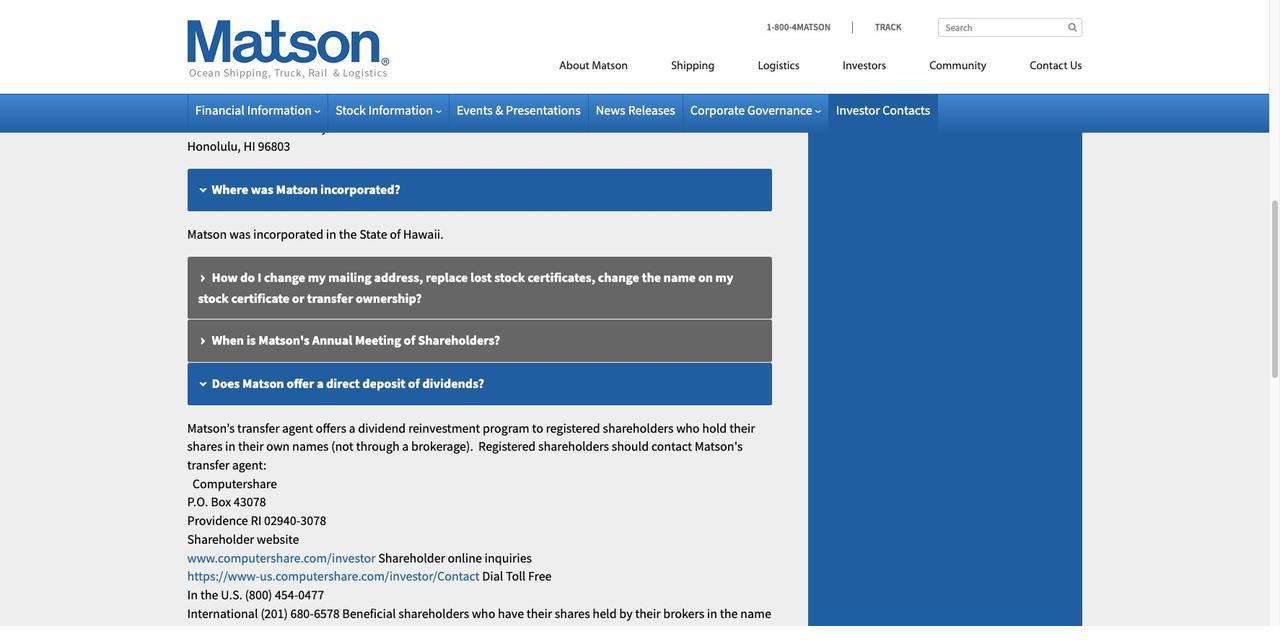 Task type: locate. For each thing, give the bounding box(es) containing it.
administrative
[[514, 624, 592, 627]]

have
[[498, 606, 524, 622]]

matson image
[[187, 20, 390, 79]]

end down the financial
[[346, 13, 367, 30]]

stock
[[336, 102, 366, 118]]

1 horizontal spatial information
[[369, 102, 433, 118]]

0 horizontal spatial name
[[664, 269, 696, 286]]

0 horizontal spatial who
[[472, 606, 496, 622]]

registered
[[546, 420, 601, 437]]

island
[[246, 119, 279, 136]]

matson's up offer
[[259, 332, 310, 348]]

information up island in the left of the page
[[247, 102, 312, 118]]

matson's
[[340, 56, 391, 73], [259, 332, 310, 348], [695, 439, 743, 455]]

1 information from the left
[[247, 102, 312, 118]]

end right after
[[665, 0, 686, 11]]

0 vertical spatial a
[[317, 375, 324, 392]]

0 vertical spatial who
[[677, 420, 700, 437]]

matson up the 'quarter' at the left of page
[[187, 0, 227, 11]]

offer
[[287, 375, 314, 392]]

mailing
[[329, 269, 372, 286]]

shares up administrative at left bottom
[[555, 606, 590, 622]]

to right 'program'
[[532, 420, 544, 437]]

their right by
[[636, 606, 661, 622]]

2 vertical spatial is
[[247, 332, 256, 348]]

computershare
[[193, 476, 277, 492]]

news
[[596, 102, 626, 118]]

2 horizontal spatial a
[[402, 439, 409, 455]]

is for matson
[[230, 0, 238, 11]]

where was matson incorporated? tab
[[187, 169, 772, 212]]

u.s.
[[221, 587, 243, 604]]

where
[[212, 181, 248, 198]]

6578
[[314, 606, 340, 622]]

was for incorporated
[[230, 226, 251, 243]]

dividends?
[[423, 375, 485, 392]]

0 vertical spatial fiscal
[[722, 0, 751, 11]]

change right certificates,
[[598, 269, 640, 286]]

is inside what is the address of matson's corporate office? tab
[[244, 56, 253, 73]]

address inside matson's transfer agent offers a dividend reinvestment program to registered shareholders who hold their shares in their own names (not through a brokerage).  registered shareholders should contact matson's transfer agent: computershare p.o. box 43078 providence ri 02940-3078 shareholder website www.computershare.com/investor shareholder online inquiries https://www-us.computershare.com/investor/contact dial toll free in the u.s. (800) 454-0477 international (201) 680-6578  beneficial shareholders who have their shares held by their brokers in the name of the brokerage house or "street name" should address any administrative matters with their brokers.
[[446, 624, 489, 627]]

who up any
[[472, 606, 496, 622]]

0 vertical spatial in
[[326, 226, 337, 243]]

of right deposit
[[408, 375, 420, 392]]

deposit
[[363, 375, 406, 392]]

96803
[[258, 138, 290, 155]]

1 horizontal spatial shares
[[555, 606, 590, 622]]

search image
[[1069, 22, 1078, 32]]

1 horizontal spatial fiscal
[[722, 0, 751, 11]]

matson's transfer agent offers a dividend reinvestment program to registered shareholders who hold their shares in their own names (not through a brokerage).  registered shareholders should contact matson's transfer agent: computershare p.o. box 43078 providence ri 02940-3078 shareholder website www.computershare.com/investor shareholder online inquiries https://www-us.computershare.com/investor/contact dial toll free in the u.s. (800) 454-0477 international (201) 680-6578  beneficial shareholders who have their shares held by their brokers in the name of the brokerage house or "street name" should address any administrative matters with their brokers.
[[187, 420, 772, 627]]

is inside matson is required to file its financial results with the sec no more than 40 days after the end of the fiscal quarter and 60 days from the end of the fiscal year.
[[230, 0, 238, 11]]

what is the address of matson's corporate office? tab
[[187, 44, 772, 87]]

matson up how
[[187, 226, 227, 243]]

0 horizontal spatial stock
[[198, 290, 229, 307]]

replace
[[426, 269, 468, 286]]

matson's up stock
[[340, 56, 391, 73]]

0 vertical spatial should
[[612, 439, 649, 455]]

2 horizontal spatial in
[[708, 606, 718, 622]]

0 vertical spatial matson's
[[340, 56, 391, 73]]

is
[[230, 0, 238, 11], [244, 56, 253, 73], [247, 332, 256, 348]]

address left any
[[446, 624, 489, 627]]

1 change from the left
[[264, 269, 305, 286]]

0 vertical spatial transfer
[[307, 290, 353, 307]]

0 horizontal spatial information
[[247, 102, 312, 118]]

my right "on"
[[716, 269, 734, 286]]

by
[[620, 606, 633, 622]]

transfer up the computershare
[[187, 457, 230, 474]]

does matson offer a direct deposit of dividends? tab
[[187, 363, 772, 406]]

reinvestment
[[409, 420, 481, 437]]

the up year.
[[453, 0, 471, 11]]

of inside matson's transfer agent offers a dividend reinvestment program to registered shareholders who hold their shares in their own names (not through a brokerage).  registered shareholders should contact matson's transfer agent: computershare p.o. box 43078 providence ri 02940-3078 shareholder website www.computershare.com/investor shareholder online inquiries https://www-us.computershare.com/investor/contact dial toll free in the u.s. (800) 454-0477 international (201) 680-6578  beneficial shareholders who have their shares held by their brokers in the name of the brokerage house or "street name" should address any administrative matters with their brokers.
[[187, 624, 198, 627]]

should left the contact
[[612, 439, 649, 455]]

the up brokers.
[[720, 606, 738, 622]]

2 vertical spatial a
[[402, 439, 409, 455]]

1 vertical spatial in
[[225, 439, 236, 455]]

0 vertical spatial name
[[664, 269, 696, 286]]

with right matters
[[639, 624, 663, 627]]

or inside how do i change my mailing address, replace lost stock certificates, change the name on my stock certificate or transfer ownership?
[[292, 290, 305, 307]]

0 vertical spatial or
[[292, 290, 305, 307]]

1 horizontal spatial transfer
[[237, 420, 280, 437]]

is for what
[[244, 56, 253, 73]]

the inside where was matson incorporated? tab panel
[[339, 226, 357, 243]]

to left file
[[290, 0, 301, 11]]

the right what
[[256, 56, 275, 73]]

was up "do"
[[230, 226, 251, 243]]

matson's down hold
[[695, 439, 743, 455]]

who
[[677, 420, 700, 437], [472, 606, 496, 622]]

of right state
[[390, 226, 401, 243]]

offers
[[316, 420, 347, 437]]

0 vertical spatial is
[[230, 0, 238, 11]]

1 horizontal spatial name
[[741, 606, 772, 622]]

1 vertical spatial address
[[446, 624, 489, 627]]

1 vertical spatial transfer
[[237, 420, 280, 437]]

registered
[[479, 439, 536, 455]]

their up agent:
[[238, 439, 264, 455]]

or down 6578
[[314, 624, 326, 627]]

0 horizontal spatial change
[[264, 269, 305, 286]]

1 vertical spatial name
[[741, 606, 772, 622]]

address
[[278, 56, 323, 73], [446, 624, 489, 627]]

1 horizontal spatial my
[[716, 269, 734, 286]]

and
[[230, 13, 251, 30]]

my left mailing
[[308, 269, 326, 286]]

0 horizontal spatial with
[[427, 0, 451, 11]]

a inside tab
[[317, 375, 324, 392]]

days right 40 in the top of the page
[[589, 0, 614, 11]]

incorporated
[[253, 226, 324, 243]]

certificate
[[231, 290, 290, 307]]

1 horizontal spatial with
[[639, 624, 663, 627]]

0 horizontal spatial end
[[346, 13, 367, 30]]

1 horizontal spatial in
[[326, 226, 337, 243]]

0 vertical spatial address
[[278, 56, 323, 73]]

1 my from the left
[[308, 269, 326, 286]]

inquiries
[[485, 550, 532, 567]]

transfer down mailing
[[307, 290, 353, 307]]

shareholders down registered
[[539, 439, 610, 455]]

a
[[317, 375, 324, 392], [349, 420, 356, 437], [402, 439, 409, 455]]

change
[[264, 269, 305, 286], [598, 269, 640, 286]]

does matson offer a direct deposit of dividends? tab panel
[[187, 419, 772, 627]]

name right brokers
[[741, 606, 772, 622]]

after
[[617, 0, 642, 11]]

0 horizontal spatial shares
[[187, 439, 223, 455]]

fiscal
[[722, 0, 751, 11], [404, 13, 432, 30]]

0 vertical spatial stock
[[495, 269, 525, 286]]

0 horizontal spatial should
[[407, 624, 444, 627]]

lost
[[471, 269, 492, 286]]

1 horizontal spatial should
[[612, 439, 649, 455]]

should right 'name"'
[[407, 624, 444, 627]]

in
[[326, 226, 337, 243], [225, 439, 236, 455], [708, 606, 718, 622]]

in left state
[[326, 226, 337, 243]]

1 vertical spatial or
[[314, 624, 326, 627]]

0 vertical spatial was
[[251, 181, 274, 198]]

1 horizontal spatial address
[[446, 624, 489, 627]]

information for stock information
[[369, 102, 433, 118]]

stock right lost
[[495, 269, 525, 286]]

of down in
[[187, 624, 198, 627]]

43078
[[234, 494, 266, 511]]

transfer up own
[[237, 420, 280, 437]]

stock down how
[[198, 290, 229, 307]]

0 horizontal spatial or
[[292, 290, 305, 307]]

www.computershare.com/investor
[[187, 550, 376, 567]]

change right i
[[264, 269, 305, 286]]

1 vertical spatial matson's
[[259, 332, 310, 348]]

is up and on the top left of the page
[[230, 0, 238, 11]]

logistics
[[758, 61, 800, 72]]

days right 60
[[269, 13, 295, 30]]

0 horizontal spatial to
[[290, 0, 301, 11]]

0 horizontal spatial matson's
[[259, 332, 310, 348]]

shareholder down providence
[[187, 531, 254, 548]]

name left "on"
[[664, 269, 696, 286]]

2 horizontal spatial matson's
[[695, 439, 743, 455]]

financial
[[195, 102, 245, 118]]

1 vertical spatial was
[[230, 226, 251, 243]]

1 horizontal spatial a
[[349, 420, 356, 437]]

matson right about on the left of the page
[[592, 61, 628, 72]]

None search field
[[938, 18, 1083, 37]]

shares down matson's
[[187, 439, 223, 455]]

0 vertical spatial shareholder
[[187, 531, 254, 548]]

when is matson's annual meeting of shareholders? tab
[[187, 320, 772, 363]]

shareholders?
[[418, 332, 501, 348]]

on
[[699, 269, 713, 286]]

was inside where was matson incorporated? tab
[[251, 181, 274, 198]]

box
[[211, 494, 231, 511]]

matson is required to file its financial results with the sec no more than 40 days after the end of the fiscal quarter and 60 days from the end of the fiscal year.
[[187, 0, 751, 30]]

name
[[664, 269, 696, 286], [741, 606, 772, 622]]

was for matson
[[251, 181, 274, 198]]

the down results
[[383, 13, 401, 30]]

toll
[[506, 568, 526, 585]]

stock information link
[[336, 102, 442, 118]]

where was matson incorporated?
[[212, 181, 401, 198]]

of up stock
[[325, 56, 337, 73]]

the left state
[[339, 226, 357, 243]]

1 horizontal spatial or
[[314, 624, 326, 627]]

name inside matson's transfer agent offers a dividend reinvestment program to registered shareholders who hold their shares in their own names (not through a brokerage).  registered shareholders should contact matson's transfer agent: computershare p.o. box 43078 providence ri 02940-3078 shareholder website www.computershare.com/investor shareholder online inquiries https://www-us.computershare.com/investor/contact dial toll free in the u.s. (800) 454-0477 international (201) 680-6578  beneficial shareholders who have their shares held by their brokers in the name of the brokerage house or "street name" should address any administrative matters with their brokers.
[[741, 606, 772, 622]]

direct
[[326, 375, 360, 392]]

1411
[[187, 119, 213, 136]]

where was matson incorporated? tab panel
[[187, 225, 772, 244]]

0 vertical spatial to
[[290, 0, 301, 11]]

shareholder up the us.computershare.com/investor/contact
[[378, 550, 445, 567]]

quarter
[[187, 13, 228, 30]]

1 horizontal spatial change
[[598, 269, 640, 286]]

the left "on"
[[642, 269, 661, 286]]

a right offer
[[317, 375, 324, 392]]

shareholders up the contact
[[603, 420, 674, 437]]

1 vertical spatial is
[[244, 56, 253, 73]]

matson inside tab panel
[[187, 226, 227, 243]]

address down from
[[278, 56, 323, 73]]

providence
[[187, 513, 248, 529]]

matson's
[[187, 420, 235, 437]]

annual
[[312, 332, 353, 348]]

office?
[[452, 56, 489, 73]]

who up the contact
[[677, 420, 700, 437]]

1 vertical spatial to
[[532, 420, 544, 437]]

with inside matson is required to file its financial results with the sec no more than 40 days after the end of the fiscal quarter and 60 days from the end of the fiscal year.
[[427, 0, 451, 11]]

matson was incorporated in the state of hawaii.
[[187, 226, 444, 243]]

shareholders up 'name"'
[[399, 606, 470, 622]]

0 horizontal spatial address
[[278, 56, 323, 73]]

results
[[388, 0, 424, 11]]

inc.
[[233, 101, 253, 117]]

matson
[[187, 0, 227, 11], [592, 61, 628, 72], [276, 181, 318, 198], [187, 226, 227, 243], [242, 375, 284, 392]]

shipping
[[672, 61, 715, 72]]

2 change from the left
[[598, 269, 640, 286]]

agent:
[[232, 457, 267, 474]]

a right the through
[[402, 439, 409, 455]]

with up year.
[[427, 0, 451, 11]]

international
[[187, 606, 258, 622]]

to inside matson is required to file its financial results with the sec no more than 40 days after the end of the fiscal quarter and 60 days from the end of the fiscal year.
[[290, 0, 301, 11]]

www.computershare.com/investor link
[[187, 550, 376, 567]]

0 vertical spatial days
[[589, 0, 614, 11]]

0 horizontal spatial in
[[225, 439, 236, 455]]

when does matson release its quarterly reports? tab panel
[[187, 0, 772, 31]]

beneficial
[[342, 606, 396, 622]]

contact us
[[1031, 61, 1083, 72]]

than
[[546, 0, 571, 11]]

house
[[279, 624, 312, 627]]

2 information from the left
[[369, 102, 433, 118]]

ownership?
[[356, 290, 422, 307]]

1 horizontal spatial shareholder
[[378, 550, 445, 567]]

corporate
[[691, 102, 745, 118]]

was
[[251, 181, 274, 198], [230, 226, 251, 243]]

1 vertical spatial shareholders
[[539, 439, 610, 455]]

0 horizontal spatial transfer
[[187, 457, 230, 474]]

0 vertical spatial shares
[[187, 439, 223, 455]]

p.o.
[[187, 494, 208, 511]]

financial information
[[195, 102, 312, 118]]

1 horizontal spatial matson's
[[340, 56, 391, 73]]

logistics link
[[737, 53, 822, 83]]

my
[[308, 269, 326, 286], [716, 269, 734, 286]]

2 horizontal spatial transfer
[[307, 290, 353, 307]]

was right the where
[[251, 181, 274, 198]]

1 vertical spatial end
[[346, 13, 367, 30]]

0 horizontal spatial fiscal
[[404, 13, 432, 30]]

transfer inside how do i change my mailing address, replace lost stock certificates, change the name on my stock certificate or transfer ownership?
[[307, 290, 353, 307]]

a up (not
[[349, 420, 356, 437]]

was inside where was matson incorporated? tab panel
[[230, 226, 251, 243]]

1 vertical spatial days
[[269, 13, 295, 30]]

1 vertical spatial who
[[472, 606, 496, 622]]

stock
[[495, 269, 525, 286], [198, 290, 229, 307]]

is inside when is matson's annual meeting of shareholders? tab
[[247, 332, 256, 348]]

0 vertical spatial with
[[427, 0, 451, 11]]

&
[[496, 102, 504, 118]]

its
[[323, 0, 336, 11]]

is right when
[[247, 332, 256, 348]]

1 horizontal spatial to
[[532, 420, 544, 437]]

1 horizontal spatial end
[[665, 0, 686, 11]]

in up agent:
[[225, 439, 236, 455]]

0 horizontal spatial my
[[308, 269, 326, 286]]

1 vertical spatial with
[[639, 624, 663, 627]]

their
[[730, 420, 756, 437], [238, 439, 264, 455], [527, 606, 553, 622], [636, 606, 661, 622], [666, 624, 691, 627]]

of inside where was matson incorporated? tab panel
[[390, 226, 401, 243]]

information down corporate
[[369, 102, 433, 118]]

of
[[688, 0, 699, 11], [370, 13, 381, 30], [325, 56, 337, 73], [390, 226, 401, 243], [404, 332, 416, 348], [408, 375, 420, 392], [187, 624, 198, 627]]

2 vertical spatial transfer
[[187, 457, 230, 474]]

name inside how do i change my mailing address, replace lost stock certificates, change the name on my stock certificate or transfer ownership?
[[664, 269, 696, 286]]

0 horizontal spatial a
[[317, 375, 324, 392]]

2 vertical spatial matson's
[[695, 439, 743, 455]]

in up brokers.
[[708, 606, 718, 622]]

or right certificate
[[292, 290, 305, 307]]

program
[[483, 420, 530, 437]]

is right what
[[244, 56, 253, 73]]



Task type: describe. For each thing, give the bounding box(es) containing it.
no
[[498, 0, 512, 11]]

contact us link
[[1009, 53, 1083, 83]]

events
[[457, 102, 493, 118]]

do
[[240, 269, 255, 286]]

address,
[[374, 269, 423, 286]]

financial information link
[[195, 102, 321, 118]]

1 vertical spatial should
[[407, 624, 444, 627]]

2 vertical spatial shareholders
[[399, 606, 470, 622]]

any
[[492, 624, 511, 627]]

dividend
[[358, 420, 406, 437]]

to inside matson's transfer agent offers a dividend reinvestment program to registered shareholders who hold their shares in their own names (not through a brokerage).  registered shareholders should contact matson's transfer agent: computershare p.o. box 43078 providence ri 02940-3078 shareholder website www.computershare.com/investor shareholder online inquiries https://www-us.computershare.com/investor/contact dial toll free in the u.s. (800) 454-0477 international (201) 680-6578  beneficial shareholders who have their shares held by their brokers in the name of the brokerage house or "street name" should address any administrative matters with their brokers.
[[532, 420, 544, 437]]

matson left offer
[[242, 375, 284, 392]]

their up administrative at left bottom
[[527, 606, 553, 622]]

news releases link
[[596, 102, 676, 118]]

top menu navigation
[[495, 53, 1083, 83]]

matters
[[595, 624, 637, 627]]

matson inside matson is required to file its financial results with the sec no more than 40 days after the end of the fiscal quarter and 60 days from the end of the fiscal year.
[[187, 0, 227, 11]]

the right after
[[645, 0, 662, 11]]

about matson link
[[538, 53, 650, 83]]

1 vertical spatial a
[[349, 420, 356, 437]]

website
[[257, 531, 299, 548]]

investor
[[837, 102, 881, 118]]

when
[[212, 332, 244, 348]]

how
[[212, 269, 238, 286]]

community
[[930, 61, 987, 72]]

their down brokers
[[666, 624, 691, 627]]

(not
[[331, 439, 354, 455]]

investors
[[843, 61, 887, 72]]

does matson offer a direct deposit of dividends?
[[212, 375, 485, 392]]

name"
[[368, 624, 404, 627]]

of down the financial
[[370, 13, 381, 30]]

sand
[[216, 119, 244, 136]]

1 vertical spatial stock
[[198, 290, 229, 307]]

about matson
[[560, 61, 628, 72]]

does
[[212, 375, 240, 392]]

agent
[[282, 420, 313, 437]]

parkway
[[282, 119, 328, 136]]

own
[[266, 439, 290, 455]]

https://www-us.computershare.com/investor/contact link
[[187, 568, 480, 585]]

events & presentations
[[457, 102, 581, 118]]

the down international
[[201, 624, 219, 627]]

1-800-4matson link
[[767, 21, 853, 33]]

0 vertical spatial end
[[665, 0, 686, 11]]

2 my from the left
[[716, 269, 734, 286]]

800-
[[775, 21, 793, 33]]

news releases
[[596, 102, 676, 118]]

contact
[[1031, 61, 1068, 72]]

0 horizontal spatial days
[[269, 13, 295, 30]]

matson up the 'incorporated'
[[276, 181, 318, 198]]

the up shipping
[[702, 0, 720, 11]]

the inside tab
[[256, 56, 275, 73]]

financial
[[339, 0, 385, 11]]

https://www-
[[187, 568, 260, 585]]

of right meeting
[[404, 332, 416, 348]]

when is matson's annual meeting of shareholders?
[[212, 332, 501, 348]]

2 vertical spatial in
[[708, 606, 718, 622]]

matson, inc. 1411 sand island parkway honolulu, hi 96803
[[187, 101, 328, 155]]

dial
[[483, 568, 504, 585]]

incorporated?
[[321, 181, 401, 198]]

from
[[297, 13, 323, 30]]

hi
[[244, 138, 256, 155]]

about
[[560, 61, 590, 72]]

what is the address of matson's corporate office? tab panel
[[187, 100, 772, 156]]

the inside how do i change my mailing address, replace lost stock certificates, change the name on my stock certificate or transfer ownership?
[[642, 269, 661, 286]]

with inside matson's transfer agent offers a dividend reinvestment program to registered shareholders who hold their shares in their own names (not through a brokerage).  registered shareholders should contact matson's transfer agent: computershare p.o. box 43078 providence ri 02940-3078 shareholder website www.computershare.com/investor shareholder online inquiries https://www-us.computershare.com/investor/contact dial toll free in the u.s. (800) 454-0477 international (201) 680-6578  beneficial shareholders who have their shares held by their brokers in the name of the brokerage house or "street name" should address any administrative matters with their brokers.
[[639, 624, 663, 627]]

information for financial information
[[247, 102, 312, 118]]

ri
[[251, 513, 262, 529]]

1-
[[767, 21, 775, 33]]

their right hold
[[730, 420, 756, 437]]

presentations
[[506, 102, 581, 118]]

year.
[[434, 13, 460, 30]]

"street
[[329, 624, 365, 627]]

track
[[875, 21, 902, 33]]

shipping link
[[650, 53, 737, 83]]

matson's inside matson's transfer agent offers a dividend reinvestment program to registered shareholders who hold their shares in their own names (not through a brokerage).  registered shareholders should contact matson's transfer agent: computershare p.o. box 43078 providence ri 02940-3078 shareholder website www.computershare.com/investor shareholder online inquiries https://www-us.computershare.com/investor/contact dial toll free in the u.s. (800) 454-0477 international (201) 680-6578  beneficial shareholders who have their shares held by their brokers in the name of the brokerage house or "street name" should address any administrative matters with their brokers.
[[695, 439, 743, 455]]

02940-
[[264, 513, 301, 529]]

is for when
[[247, 332, 256, 348]]

hold
[[703, 420, 727, 437]]

the down its at the top left of page
[[326, 13, 344, 30]]

40
[[574, 0, 586, 11]]

how do i change my mailing address, replace lost stock certificates, change the name on my stock certificate or transfer ownership? tab
[[187, 257, 772, 320]]

(201)
[[261, 606, 288, 622]]

track link
[[853, 21, 902, 33]]

corporate
[[393, 56, 449, 73]]

680-
[[291, 606, 314, 622]]

1 horizontal spatial days
[[589, 0, 614, 11]]

honolulu,
[[187, 138, 241, 155]]

meeting
[[355, 332, 401, 348]]

matson inside the top menu navigation
[[592, 61, 628, 72]]

how do i change my mailing address, replace lost stock certificates, change the name on my stock certificate or transfer ownership?
[[198, 269, 734, 307]]

in
[[187, 587, 198, 604]]

1 vertical spatial fiscal
[[404, 13, 432, 30]]

us.computershare.com/investor/contact
[[260, 568, 480, 585]]

in inside tab panel
[[326, 226, 337, 243]]

4matson
[[793, 21, 831, 33]]

contacts
[[883, 102, 931, 118]]

0 horizontal spatial shareholder
[[187, 531, 254, 548]]

what
[[212, 56, 242, 73]]

0 vertical spatial shareholders
[[603, 420, 674, 437]]

1 vertical spatial shares
[[555, 606, 590, 622]]

1 horizontal spatial who
[[677, 420, 700, 437]]

the right in
[[201, 587, 218, 604]]

(800)
[[245, 587, 272, 604]]

sec
[[474, 0, 495, 11]]

3078
[[301, 513, 326, 529]]

454-
[[275, 587, 298, 604]]

60
[[254, 13, 267, 30]]

1 horizontal spatial stock
[[495, 269, 525, 286]]

or inside matson's transfer agent offers a dividend reinvestment program to registered shareholders who hold their shares in their own names (not through a brokerage).  registered shareholders should contact matson's transfer agent: computershare p.o. box 43078 providence ri 02940-3078 shareholder website www.computershare.com/investor shareholder online inquiries https://www-us.computershare.com/investor/contact dial toll free in the u.s. (800) 454-0477 international (201) 680-6578  beneficial shareholders who have their shares held by their brokers in the name of the brokerage house or "street name" should address any administrative matters with their brokers.
[[314, 624, 326, 627]]

free
[[529, 568, 552, 585]]

1 vertical spatial shareholder
[[378, 550, 445, 567]]

address inside tab
[[278, 56, 323, 73]]

of up shipping
[[688, 0, 699, 11]]

Search search field
[[938, 18, 1083, 37]]



Task type: vqa. For each thing, say whether or not it's contained in the screenshot.
C...
no



